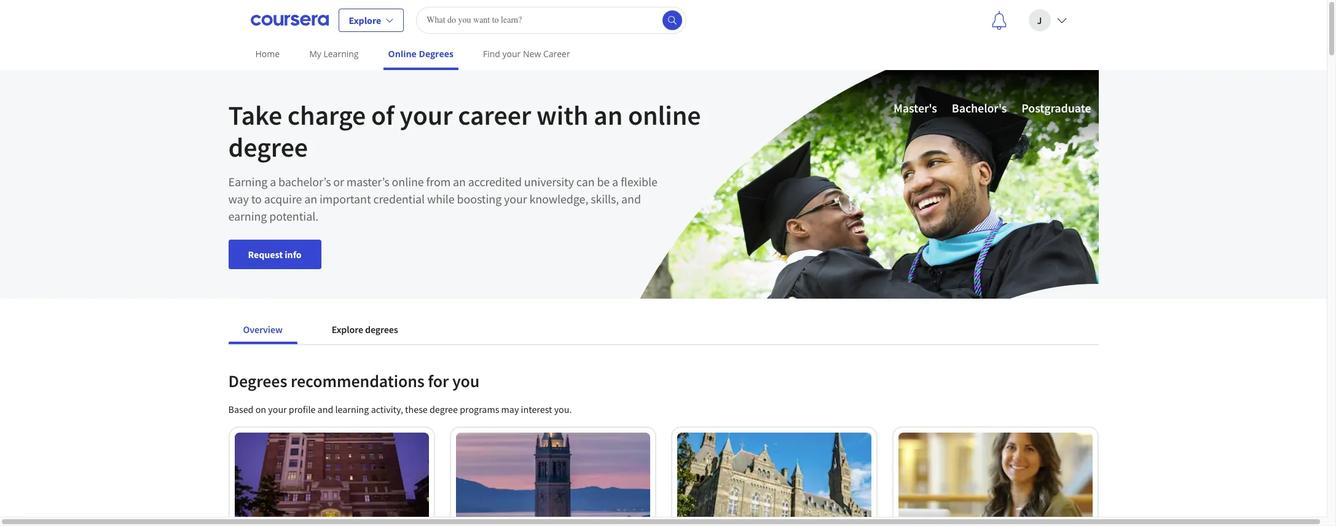 Task type: vqa. For each thing, say whether or not it's contained in the screenshot.
Distributed Load Testing Using Kubernetes
no



Task type: locate. For each thing, give the bounding box(es) containing it.
master's
[[347, 174, 390, 189]]

0 vertical spatial degrees
[[419, 48, 454, 60]]

1 vertical spatial online
[[392, 174, 424, 189]]

an right with
[[594, 98, 623, 132]]

these
[[405, 403, 428, 416]]

your right find
[[503, 48, 521, 60]]

a right be
[[612, 174, 619, 189]]

my learning
[[309, 48, 359, 60]]

0 horizontal spatial degree
[[228, 130, 308, 164]]

an
[[594, 98, 623, 132], [453, 174, 466, 189], [305, 191, 317, 207]]

overview
[[243, 323, 283, 336]]

university
[[524, 174, 574, 189]]

or
[[333, 174, 344, 189]]

master's
[[894, 100, 938, 116]]

while
[[427, 191, 455, 207]]

your inside earning a bachelor's or master's online from an accredited university can be a flexible way to acquire an important credential while boosting your knowledge, skills, and earning potential.
[[504, 191, 527, 207]]

explore left degrees
[[332, 323, 363, 336]]

and inside earning a bachelor's or master's online from an accredited university can be a flexible way to acquire an important credential while boosting your knowledge, skills, and earning potential.
[[622, 191, 641, 207]]

earning a bachelor's or master's online from an accredited university can be a flexible way to acquire an important credential while boosting your knowledge, skills, and earning potential.
[[228, 174, 658, 224]]

and right profile
[[318, 403, 333, 416]]

your down accredited
[[504, 191, 527, 207]]

tab list
[[228, 315, 433, 344]]

request info button
[[228, 240, 321, 269]]

home
[[255, 48, 280, 60]]

a
[[270, 174, 276, 189], [612, 174, 619, 189]]

may
[[501, 403, 519, 416]]

0 vertical spatial explore
[[349, 14, 381, 26]]

and down flexible
[[622, 191, 641, 207]]

0 horizontal spatial online
[[392, 174, 424, 189]]

take
[[228, 98, 282, 132]]

0 horizontal spatial degrees
[[228, 370, 287, 392]]

boosting
[[457, 191, 502, 207]]

2 horizontal spatial an
[[594, 98, 623, 132]]

to
[[251, 191, 262, 207]]

1 horizontal spatial an
[[453, 174, 466, 189]]

1 horizontal spatial a
[[612, 174, 619, 189]]

you
[[453, 370, 480, 392]]

online
[[388, 48, 417, 60]]

1 a from the left
[[270, 174, 276, 189]]

new
[[523, 48, 541, 60]]

1 horizontal spatial and
[[622, 191, 641, 207]]

degrees right online
[[419, 48, 454, 60]]

2 vertical spatial an
[[305, 191, 317, 207]]

degree
[[228, 130, 308, 164], [430, 403, 458, 416]]

based on your profile and learning activity, these degree programs may interest you.
[[228, 403, 572, 416]]

an inside take charge of your career with an online degree
[[594, 98, 623, 132]]

0 horizontal spatial an
[[305, 191, 317, 207]]

1 vertical spatial degree
[[430, 403, 458, 416]]

explore button
[[338, 8, 404, 32]]

your inside take charge of your career with an online degree
[[400, 98, 453, 132]]

potential.
[[269, 208, 319, 224]]

0 vertical spatial online
[[628, 98, 701, 132]]

credential
[[374, 191, 425, 207]]

your
[[503, 48, 521, 60], [400, 98, 453, 132], [504, 191, 527, 207], [268, 403, 287, 416]]

degrees
[[419, 48, 454, 60], [228, 370, 287, 392]]

1 vertical spatial explore
[[332, 323, 363, 336]]

0 vertical spatial and
[[622, 191, 641, 207]]

an down bachelor's
[[305, 191, 317, 207]]

take charge of your career with an online degree
[[228, 98, 701, 164]]

0 vertical spatial degree
[[228, 130, 308, 164]]

explore
[[349, 14, 381, 26], [332, 323, 363, 336]]

online
[[628, 98, 701, 132], [392, 174, 424, 189]]

degrees up on
[[228, 370, 287, 392]]

info
[[285, 248, 302, 261]]

1 vertical spatial degrees
[[228, 370, 287, 392]]

a up acquire
[[270, 174, 276, 189]]

explore inside popup button
[[349, 14, 381, 26]]

1 horizontal spatial online
[[628, 98, 701, 132]]

degree up 'earning'
[[228, 130, 308, 164]]

an right from
[[453, 174, 466, 189]]

with
[[537, 98, 589, 132]]

None search field
[[416, 6, 687, 34]]

explore up learning
[[349, 14, 381, 26]]

can
[[577, 174, 595, 189]]

0 horizontal spatial and
[[318, 403, 333, 416]]

degree inside take charge of your career with an online degree
[[228, 130, 308, 164]]

profile
[[289, 403, 316, 416]]

on
[[256, 403, 266, 416]]

find your new career link
[[478, 40, 575, 68]]

accredited
[[468, 174, 522, 189]]

degree right these
[[430, 403, 458, 416]]

my learning link
[[304, 40, 364, 68]]

online inside earning a bachelor's or master's online from an accredited university can be a flexible way to acquire an important credential while boosting your knowledge, skills, and earning potential.
[[392, 174, 424, 189]]

explore inside button
[[332, 323, 363, 336]]

activity,
[[371, 403, 403, 416]]

1 horizontal spatial degree
[[430, 403, 458, 416]]

find your new career
[[483, 48, 570, 60]]

0 vertical spatial an
[[594, 98, 623, 132]]

explore degrees button
[[317, 315, 413, 344]]

0 horizontal spatial a
[[270, 174, 276, 189]]

recommendations
[[291, 370, 425, 392]]

your right of
[[400, 98, 453, 132]]

degree for take charge of your career with an online degree
[[228, 130, 308, 164]]

and
[[622, 191, 641, 207], [318, 403, 333, 416]]

of
[[371, 98, 395, 132]]



Task type: describe. For each thing, give the bounding box(es) containing it.
What do you want to learn? text field
[[416, 6, 687, 34]]

interest
[[521, 403, 552, 416]]

1 vertical spatial and
[[318, 403, 333, 416]]

master's link
[[894, 100, 938, 117]]

bachelor's
[[279, 174, 331, 189]]

explore for explore
[[349, 14, 381, 26]]

online inside take charge of your career with an online degree
[[628, 98, 701, 132]]

find
[[483, 48, 500, 60]]

flexible
[[621, 174, 658, 189]]

j
[[1038, 14, 1042, 26]]

tab list containing overview
[[228, 315, 433, 344]]

explore degrees
[[332, 323, 398, 336]]

bachelor's link
[[952, 100, 1007, 117]]

learning
[[324, 48, 359, 60]]

online degrees link
[[383, 40, 459, 70]]

2 a from the left
[[612, 174, 619, 189]]

be
[[597, 174, 610, 189]]

request
[[248, 248, 283, 261]]

1 vertical spatial an
[[453, 174, 466, 189]]

for
[[428, 370, 449, 392]]

postgraduate
[[1022, 100, 1092, 116]]

learning
[[335, 403, 369, 416]]

j button
[[1019, 0, 1077, 40]]

knowledge,
[[530, 191, 589, 207]]

charge
[[288, 98, 366, 132]]

earning
[[228, 174, 268, 189]]

important
[[320, 191, 371, 207]]

bachelor's
[[952, 100, 1007, 116]]

home link
[[251, 40, 285, 68]]

degree for based on your profile and learning activity, these degree programs may interest you.
[[430, 403, 458, 416]]

degrees
[[365, 323, 398, 336]]

earning
[[228, 208, 267, 224]]

from
[[426, 174, 451, 189]]

my
[[309, 48, 322, 60]]

degrees recommendations for you
[[228, 370, 480, 392]]

coursera image
[[251, 10, 329, 30]]

based
[[228, 403, 254, 416]]

overview button
[[228, 315, 298, 344]]

career
[[543, 48, 570, 60]]

postgraduate link
[[1022, 100, 1092, 117]]

way
[[228, 191, 249, 207]]

your right on
[[268, 403, 287, 416]]

explore for explore degrees
[[332, 323, 363, 336]]

request info
[[248, 248, 302, 261]]

skills,
[[591, 191, 619, 207]]

programs
[[460, 403, 500, 416]]

career
[[458, 98, 531, 132]]

acquire
[[264, 191, 302, 207]]

online degrees
[[388, 48, 454, 60]]

1 horizontal spatial degrees
[[419, 48, 454, 60]]

you.
[[554, 403, 572, 416]]



